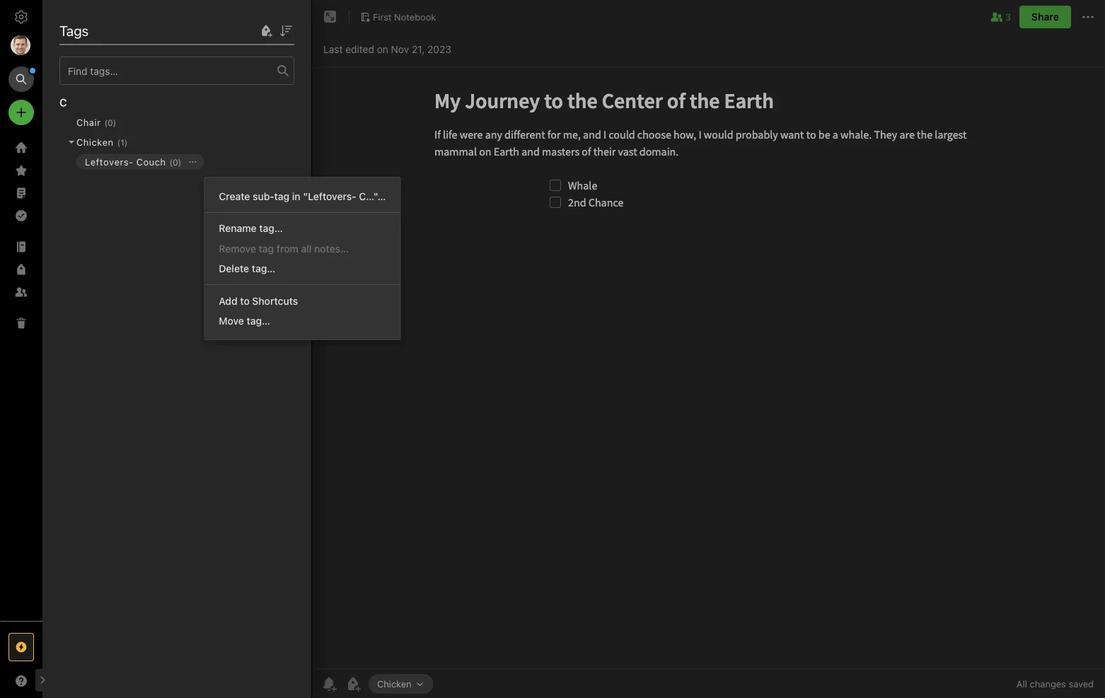 Task type: describe. For each thing, give the bounding box(es) containing it.
nov
[[391, 44, 409, 55]]

tag actions image
[[116, 117, 139, 128]]

first
[[373, 11, 392, 22]]

c…"…
[[359, 190, 386, 202]]

) for chair
[[113, 118, 116, 128]]

my journey to the center of the earth
[[61, 183, 237, 195]]

chair
[[76, 117, 101, 128]]

if life were any different for me, and i could choose how, i would probably want to be a whale. they are the largest mammal on earth and masters of their vast d...
[[61, 198, 292, 254]]

remove tag from all notes… link
[[205, 238, 400, 259]]

changes
[[1030, 679, 1066, 690]]

for
[[171, 198, 183, 209]]

0 vertical spatial to
[[118, 183, 128, 195]]

settings image
[[13, 8, 30, 25]]

earth inside "if life were any different for me, and i could choose how, i would probably want to be a whale. they are the largest mammal on earth and masters of their vast d..."
[[185, 227, 209, 239]]

tag… for rename tag…
[[259, 223, 283, 234]]

delete tag… link
[[205, 259, 400, 279]]

rename tag… link
[[205, 218, 400, 238]]

0 vertical spatial i
[[225, 198, 228, 209]]

life
[[70, 198, 83, 209]]

whale.
[[221, 213, 251, 224]]

all changes saved
[[1017, 679, 1094, 690]]

add
[[219, 295, 238, 307]]

1 vertical spatial and
[[212, 227, 229, 239]]

a
[[213, 213, 218, 224]]

were
[[86, 198, 108, 209]]

4
[[59, 44, 66, 56]]

are
[[61, 227, 75, 239]]

tags
[[59, 22, 89, 39]]

account image
[[11, 35, 30, 55]]

1 vertical spatial tag
[[259, 243, 274, 254]]

remove
[[219, 243, 256, 254]]

journey
[[78, 183, 115, 195]]

2 horizontal spatial the
[[194, 183, 210, 195]]

add to shortcuts
[[219, 295, 298, 307]]

delete tag…
[[219, 263, 275, 275]]

add tag image
[[345, 676, 362, 693]]

notes…
[[314, 243, 349, 254]]

tag actions field for (
[[116, 115, 139, 130]]

filters
[[57, 76, 89, 86]]

"leftovers-
[[303, 190, 356, 202]]

last
[[323, 44, 343, 55]]

1 vertical spatial i
[[84, 213, 87, 224]]

tag actions image
[[128, 137, 150, 148]]

) for chicken
[[124, 138, 128, 148]]

sort options image
[[277, 22, 294, 39]]

want
[[162, 213, 184, 224]]

dropdown list menu
[[205, 186, 400, 331]]

move tag… link
[[205, 311, 400, 331]]

create
[[219, 190, 250, 202]]

expand note image
[[322, 8, 339, 25]]

upgrade image
[[13, 639, 30, 656]]

notes
[[68, 44, 94, 56]]

4 notes
[[59, 44, 94, 56]]

largest
[[95, 227, 127, 239]]

share
[[1032, 11, 1059, 23]]

to inside dropdown list menu
[[240, 295, 250, 307]]

create new tag image
[[258, 22, 275, 39]]

notes
[[73, 14, 112, 31]]

delete
[[219, 263, 249, 275]]

choose
[[259, 198, 292, 209]]

center
[[148, 183, 180, 195]]

my
[[61, 183, 75, 195]]

( for chicken
[[117, 138, 120, 148]]

chicken for chicken
[[377, 679, 412, 689]]

click to expand image
[[36, 672, 47, 689]]

0 vertical spatial and
[[206, 198, 223, 209]]

tag… for delete tag…
[[252, 263, 275, 275]]

0 inside chair ( 0 )
[[108, 118, 113, 128]]

could
[[231, 198, 256, 209]]

home image
[[13, 139, 30, 156]]

( for chair
[[104, 118, 108, 128]]

couch
[[136, 157, 166, 167]]

leftovers-
[[85, 157, 134, 167]]

if
[[61, 198, 67, 209]]

c row group
[[59, 85, 306, 192]]

probably
[[120, 213, 160, 224]]

Sort field
[[277, 22, 294, 39]]

how,
[[61, 213, 82, 224]]

chair ( 0 )
[[76, 117, 116, 128]]

be
[[199, 213, 210, 224]]

3
[[1005, 11, 1011, 22]]

mammal
[[129, 227, 168, 239]]

share button
[[1020, 6, 1071, 28]]

c
[[59, 96, 67, 109]]

leftovers- couch row
[[59, 151, 306, 192]]



Task type: locate. For each thing, give the bounding box(es) containing it.
images button
[[56, 122, 136, 144]]

2 horizontal spatial to
[[240, 295, 250, 307]]

Tag actions field
[[116, 115, 139, 130], [128, 134, 150, 150], [181, 154, 204, 170]]

0 horizontal spatial chicken
[[76, 137, 114, 148]]

to left be
[[187, 213, 196, 224]]

1 vertical spatial on
[[171, 227, 182, 239]]

arrow image
[[67, 137, 76, 147]]

images
[[79, 127, 112, 139]]

0 horizontal spatial (
[[104, 118, 108, 128]]

tag… up remove tag from all notes…
[[259, 223, 283, 234]]

to
[[118, 183, 128, 195], [187, 213, 196, 224], [240, 295, 250, 307]]

0 vertical spatial 0
[[108, 118, 113, 128]]

chicken inside c 'row group'
[[76, 137, 114, 148]]

2 vertical spatial to
[[240, 295, 250, 307]]

0 horizontal spatial i
[[84, 213, 87, 224]]

on
[[377, 44, 388, 55], [171, 227, 182, 239]]

1 vertical spatial of
[[271, 227, 280, 239]]

they
[[253, 213, 276, 224]]

earth
[[212, 183, 237, 195], [185, 227, 209, 239]]

shortcuts
[[252, 295, 298, 307]]

0 horizontal spatial on
[[171, 227, 182, 239]]

tree
[[0, 137, 42, 621]]

1 horizontal spatial on
[[377, 44, 388, 55]]

1
[[120, 138, 124, 148]]

on down want
[[171, 227, 182, 239]]

1 vertical spatial chicken
[[377, 679, 412, 689]]

0 horizontal spatial of
[[182, 183, 192, 195]]

1 horizontal spatial )
[[124, 138, 128, 148]]

) right images
[[113, 118, 116, 128]]

2 vertical spatial )
[[178, 157, 181, 167]]

the
[[130, 183, 145, 195], [194, 183, 210, 195], [78, 227, 93, 239]]

Account field
[[0, 31, 42, 59]]

of up remove tag from all notes…
[[271, 227, 280, 239]]

note window element
[[312, 0, 1105, 698]]

21,
[[412, 44, 425, 55]]

tag… down add to shortcuts
[[247, 315, 270, 327]]

1 vertical spatial tag…
[[252, 263, 275, 275]]

0 horizontal spatial 0
[[108, 118, 113, 128]]

tag actions field up 1
[[116, 115, 139, 130]]

1 horizontal spatial chicken
[[377, 679, 412, 689]]

tag
[[274, 190, 290, 202], [259, 243, 274, 254]]

rename
[[219, 223, 257, 234]]

2 vertical spatial tag…
[[247, 315, 270, 327]]

edited
[[345, 44, 374, 55]]

any
[[110, 198, 127, 209]]

tag…
[[259, 223, 283, 234], [252, 263, 275, 275], [247, 315, 270, 327]]

of
[[182, 183, 192, 195], [271, 227, 280, 239]]

would
[[90, 213, 117, 224]]

tag actions field right 1
[[128, 134, 150, 150]]

Note Editor text field
[[312, 68, 1105, 669]]

tag actions field inside leftovers- couch row
[[181, 154, 204, 170]]

Find tags… text field
[[60, 61, 277, 80]]

) inside leftovers- couch ( 0 )
[[178, 157, 181, 167]]

1 vertical spatial tag actions field
[[128, 134, 150, 150]]

( inside chicken ( 1 )
[[117, 138, 120, 148]]

1 vertical spatial earth
[[185, 227, 209, 239]]

0 inside leftovers- couch ( 0 )
[[173, 157, 178, 167]]

different
[[129, 198, 168, 209]]

and down a
[[212, 227, 229, 239]]

vast
[[84, 242, 103, 254]]

chicken
[[76, 137, 114, 148], [377, 679, 412, 689]]

( inside leftovers- couch ( 0 )
[[169, 157, 173, 167]]

first notebook
[[373, 11, 436, 22]]

0 vertical spatial tag…
[[259, 223, 283, 234]]

the inside "if life were any different for me, and i could choose how, i would probably want to be a whale. they are the largest mammal on earth and masters of their vast d..."
[[78, 227, 93, 239]]

sub-
[[253, 190, 274, 202]]

0 left tag actions image
[[108, 118, 113, 128]]

WHAT'S NEW field
[[0, 670, 42, 693]]

tag left in
[[274, 190, 290, 202]]

thumbnail image
[[238, 266, 300, 329]]

of inside "if life were any different for me, and i could choose how, i would probably want to be a whale. they are the largest mammal on earth and masters of their vast d..."
[[271, 227, 280, 239]]

1 vertical spatial 0
[[173, 157, 178, 167]]

1 horizontal spatial (
[[117, 138, 120, 148]]

1 horizontal spatial earth
[[212, 183, 237, 195]]

tag left from
[[259, 243, 274, 254]]

rename tag…
[[219, 223, 283, 234]]

earth down be
[[185, 227, 209, 239]]

chicken inside button
[[377, 679, 412, 689]]

2 vertical spatial tag actions field
[[181, 154, 204, 170]]

0 vertical spatial (
[[104, 118, 108, 128]]

masters
[[231, 227, 268, 239]]

0 vertical spatial tag actions field
[[116, 115, 139, 130]]

i
[[225, 198, 228, 209], [84, 213, 87, 224]]

1 vertical spatial to
[[187, 213, 196, 224]]

tag actions field right couch
[[181, 154, 204, 170]]

i right the how,
[[84, 213, 87, 224]]

)
[[113, 118, 116, 128], [124, 138, 128, 148], [178, 157, 181, 167]]

1 vertical spatial )
[[124, 138, 128, 148]]

1 horizontal spatial the
[[130, 183, 145, 195]]

0 horizontal spatial to
[[118, 183, 128, 195]]

me,
[[186, 198, 203, 209]]

0 vertical spatial )
[[113, 118, 116, 128]]

add to shortcuts link
[[205, 291, 400, 311]]

2023
[[427, 44, 451, 55]]

0 horizontal spatial the
[[78, 227, 93, 239]]

2 horizontal spatial (
[[169, 157, 173, 167]]

( inside chair ( 0 )
[[104, 118, 108, 128]]

d...
[[106, 242, 120, 254]]

remove tag from all notes…
[[219, 243, 349, 254]]

chicken right add tag image
[[377, 679, 412, 689]]

and up a
[[206, 198, 223, 209]]

to up any
[[118, 183, 128, 195]]

) inside chair ( 0 )
[[113, 118, 116, 128]]

notebook
[[394, 11, 436, 22]]

and
[[206, 198, 223, 209], [212, 227, 229, 239]]

chicken button
[[369, 674, 434, 694]]

0 vertical spatial of
[[182, 183, 192, 195]]

move tag…
[[219, 315, 270, 327]]

of up me,
[[182, 183, 192, 195]]

chicken for chicken ( 1 )
[[76, 137, 114, 148]]

2 vertical spatial (
[[169, 157, 173, 167]]

their
[[61, 242, 82, 254]]

the up vast
[[78, 227, 93, 239]]

on inside note window element
[[377, 44, 388, 55]]

from
[[277, 243, 298, 254]]

1 horizontal spatial of
[[271, 227, 280, 239]]

0 vertical spatial earth
[[212, 183, 237, 195]]

add a reminder image
[[321, 676, 338, 693]]

1 horizontal spatial to
[[187, 213, 196, 224]]

tag actions field for couch
[[181, 154, 204, 170]]

leftovers- couch ( 0 )
[[85, 157, 181, 167]]

in
[[292, 190, 300, 202]]

( right chair
[[104, 118, 108, 128]]

1 horizontal spatial 0
[[173, 157, 178, 167]]

) inside chicken ( 1 )
[[124, 138, 128, 148]]

to right add
[[240, 295, 250, 307]]

the up me,
[[194, 183, 210, 195]]

3 button
[[988, 8, 1011, 25]]

tag… down remove tag from all notes…
[[252, 263, 275, 275]]

chicken down chair ( 0 )
[[76, 137, 114, 148]]

(
[[104, 118, 108, 128], [117, 138, 120, 148], [169, 157, 173, 167]]

0 horizontal spatial earth
[[185, 227, 209, 239]]

on left nov
[[377, 44, 388, 55]]

move
[[219, 315, 244, 327]]

tag… for move tag…
[[247, 315, 270, 327]]

the up different
[[130, 183, 145, 195]]

first notebook button
[[355, 7, 441, 27]]

1 horizontal spatial i
[[225, 198, 228, 209]]

) right couch
[[178, 157, 181, 167]]

2 horizontal spatial )
[[178, 157, 181, 167]]

0 horizontal spatial )
[[113, 118, 116, 128]]

earth up could
[[212, 183, 237, 195]]

0 vertical spatial on
[[377, 44, 388, 55]]

all
[[1017, 679, 1027, 690]]

) down tag actions image
[[124, 138, 128, 148]]

last edited on nov 21, 2023
[[323, 44, 451, 55]]

create sub-tag in "leftovers- c…"…
[[219, 190, 386, 202]]

( right couch
[[169, 157, 173, 167]]

( left tag actions icon
[[117, 138, 120, 148]]

1 vertical spatial (
[[117, 138, 120, 148]]

chicken ( 1 )
[[76, 137, 128, 148]]

all
[[301, 243, 312, 254]]

saved
[[1069, 679, 1094, 690]]

0 vertical spatial tag
[[274, 190, 290, 202]]

on inside "if life were any different for me, and i could choose how, i would probably want to be a whale. they are the largest mammal on earth and masters of their vast d..."
[[171, 227, 182, 239]]

i left could
[[225, 198, 228, 209]]

0 right couch
[[173, 157, 178, 167]]

create sub-tag in "leftovers- c…"… link
[[205, 186, 400, 206]]

0 vertical spatial chicken
[[76, 137, 114, 148]]

to inside "if life were any different for me, and i could choose how, i would probably want to be a whale. they are the largest mammal on earth and masters of their vast d..."
[[187, 213, 196, 224]]



Task type: vqa. For each thing, say whether or not it's contained in the screenshot.
27's nov 27
no



